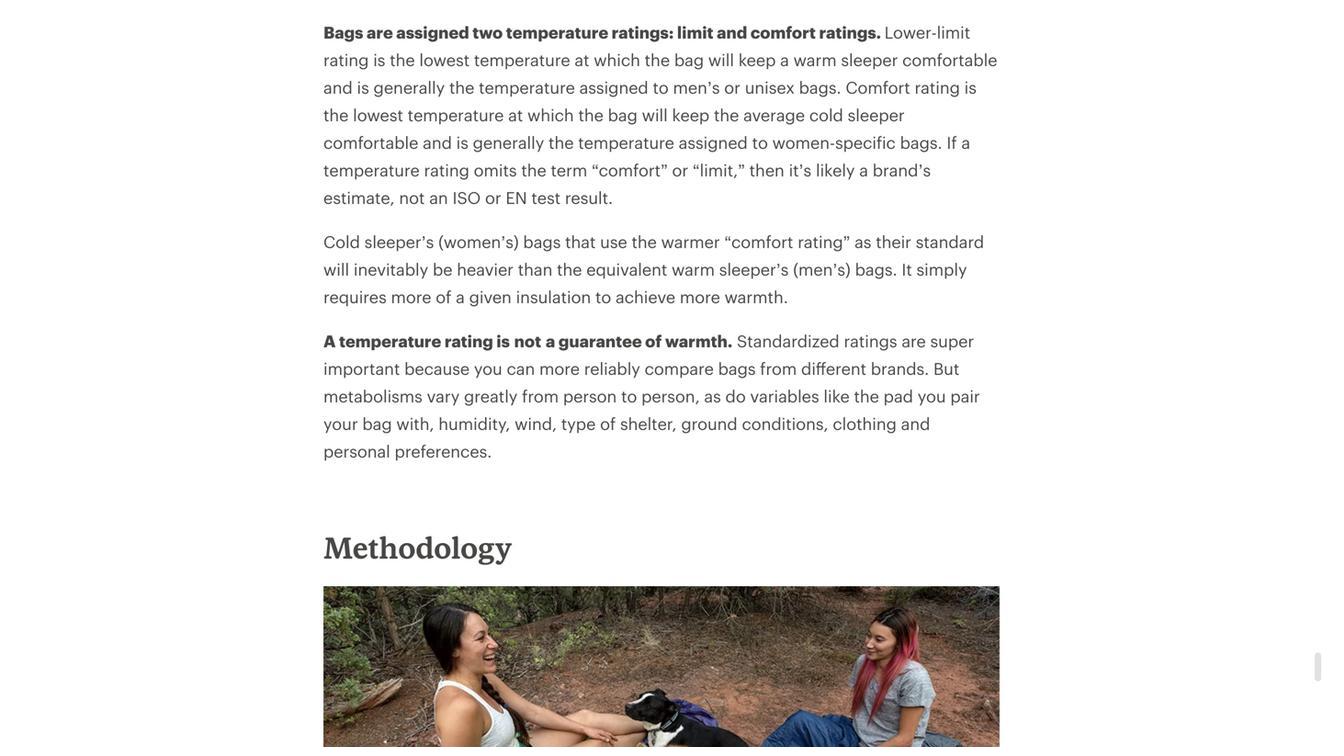 Task type: vqa. For each thing, say whether or not it's contained in the screenshot.
the 'Empire blue' icon
no



Task type: describe. For each thing, give the bounding box(es) containing it.
ratings.
[[819, 23, 881, 42]]

(men's)
[[793, 260, 851, 279]]

rating"
[[798, 232, 850, 251]]

0 vertical spatial from
[[760, 359, 797, 378]]

reliably
[[584, 359, 640, 378]]

rating down 'bags'
[[323, 50, 369, 69]]

limit inside "lower-limit rating is the lowest temperature at which the bag will keep a warm sleeper comfortable and is generally the temperature assigned to men's or unisex bags. comfort rating is the lowest temperature at which the bag will keep the average cold sleeper comfortable and is generally the temperature assigned to women-specific bags. if a temperature rating omits the term "comfort" or "limit," then it's likely a brand's estimate, not an iso or en test result."
[[937, 23, 970, 42]]

0 vertical spatial are
[[367, 23, 393, 42]]

0 vertical spatial lowest
[[419, 50, 470, 69]]

result.
[[565, 188, 613, 207]]

given
[[469, 287, 512, 307]]

1 vertical spatial you
[[918, 386, 946, 406]]

person,
[[641, 386, 700, 406]]

term
[[551, 160, 587, 180]]

comfort
[[846, 78, 910, 97]]

if
[[947, 133, 957, 152]]

compare
[[645, 359, 714, 378]]

bags are assigned two temperature ratings: limit and comfort ratings.
[[323, 23, 884, 42]]

1 vertical spatial sleeper
[[848, 105, 905, 125]]

a
[[323, 331, 336, 351]]

person
[[563, 386, 617, 406]]

will inside cold sleeper's (women's) bags that use the warmer "comfort rating" as their standard will inevitably be heavier than the equivalent warm sleeper's (men's) bags. it simply requires more of a given insulation to achieve more warmth.
[[323, 260, 349, 279]]

wind,
[[515, 414, 557, 433]]

warmth. inside cold sleeper's (women's) bags that use the warmer "comfort rating" as their standard will inevitably be heavier than the equivalent warm sleeper's (men's) bags. it simply requires more of a given insulation to achieve more warmth.
[[725, 287, 788, 307]]

a temperature rating is not a guarantee of warmth.
[[323, 331, 732, 351]]

2 horizontal spatial of
[[645, 331, 662, 351]]

1 horizontal spatial which
[[594, 50, 640, 69]]

warm inside cold sleeper's (women's) bags that use the warmer "comfort rating" as their standard will inevitably be heavier than the equivalent warm sleeper's (men's) bags. it simply requires more of a given insulation to achieve more warmth.
[[672, 260, 715, 279]]

ratings
[[844, 331, 897, 351]]

0 vertical spatial keep
[[739, 50, 776, 69]]

comfort
[[751, 23, 816, 42]]

iso
[[452, 188, 481, 207]]

0 horizontal spatial comfortable
[[323, 133, 418, 152]]

that
[[565, 232, 596, 251]]

more inside standardized ratings are super important because you can more reliably compare bags from different brands. but metabolisms vary greatly from person to person, as do variables like the pad you pair your bag with, humidity, wind, type of shelter, ground conditions, clothing and personal preferences.
[[539, 359, 580, 378]]

ratings:
[[612, 23, 674, 42]]

to left men's
[[653, 78, 669, 97]]

specific
[[835, 133, 896, 152]]

to up then
[[752, 133, 768, 152]]

standardized
[[737, 331, 840, 351]]

achieve
[[616, 287, 675, 307]]

preferences.
[[395, 442, 492, 461]]

lower-limit rating is the lowest temperature at which the bag will keep a warm sleeper comfortable and is generally the temperature assigned to men's or unisex bags. comfort rating is the lowest temperature at which the bag will keep the average cold sleeper comfortable and is generally the temperature assigned to women-specific bags. if a temperature rating omits the term "comfort" or "limit," then it's likely a brand's estimate, not an iso or en test result.
[[323, 23, 997, 207]]

"limit,"
[[693, 160, 745, 180]]

cold
[[323, 232, 360, 251]]

requires
[[323, 287, 387, 307]]

cold sleeper's (women's) bags that use the warmer "comfort rating" as their standard will inevitably be heavier than the equivalent warm sleeper's (men's) bags. it simply requires more of a given insulation to achieve more warmth.
[[323, 232, 984, 307]]

inevitably
[[354, 260, 428, 279]]

do
[[725, 386, 746, 406]]

metabolisms
[[323, 386, 422, 406]]

women-
[[772, 133, 835, 152]]

lower-
[[884, 23, 937, 42]]

be
[[433, 260, 452, 279]]

can
[[507, 359, 535, 378]]

and up an on the top left
[[423, 133, 452, 152]]

0 vertical spatial comfortable
[[902, 50, 997, 69]]

your
[[323, 414, 358, 433]]

standardized ratings are super important because you can more reliably compare bags from different brands. but metabolisms vary greatly from person to person, as do variables like the pad you pair your bag with, humidity, wind, type of shelter, ground conditions, clothing and personal preferences.
[[323, 331, 980, 461]]

0 horizontal spatial lowest
[[353, 105, 403, 125]]

warm inside "lower-limit rating is the lowest temperature at which the bag will keep a warm sleeper comfortable and is generally the temperature assigned to men's or unisex bags. comfort rating is the lowest temperature at which the bag will keep the average cold sleeper comfortable and is generally the temperature assigned to women-specific bags. if a temperature rating omits the term "comfort" or "limit," then it's likely a brand's estimate, not an iso or en test result."
[[794, 50, 837, 69]]

of inside cold sleeper's (women's) bags that use the warmer "comfort rating" as their standard will inevitably be heavier than the equivalent warm sleeper's (men's) bags. it simply requires more of a given insulation to achieve more warmth.
[[436, 287, 451, 307]]

"comfort"
[[592, 160, 668, 180]]

rating up an on the top left
[[424, 160, 469, 180]]

bags inside cold sleeper's (women's) bags that use the warmer "comfort rating" as their standard will inevitably be heavier than the equivalent warm sleeper's (men's) bags. it simply requires more of a given insulation to achieve more warmth.
[[523, 232, 561, 251]]

2 horizontal spatial more
[[680, 287, 720, 307]]

"comfort
[[724, 232, 793, 251]]

it
[[902, 260, 912, 279]]

pair
[[950, 386, 980, 406]]

(women's)
[[438, 232, 519, 251]]

0 vertical spatial assigned
[[396, 23, 469, 42]]

men's
[[673, 78, 720, 97]]

bags inside standardized ratings are super important because you can more reliably compare bags from different brands. but metabolisms vary greatly from person to person, as do variables like the pad you pair your bag with, humidity, wind, type of shelter, ground conditions, clothing and personal preferences.
[[718, 359, 756, 378]]

vary
[[427, 386, 460, 406]]

like
[[824, 386, 850, 406]]

and inside standardized ratings are super important because you can more reliably compare bags from different brands. but metabolisms vary greatly from person to person, as do variables like the pad you pair your bag with, humidity, wind, type of shelter, ground conditions, clothing and personal preferences.
[[901, 414, 930, 433]]

two
[[473, 23, 503, 42]]

ground
[[681, 414, 738, 433]]

bags
[[323, 23, 363, 42]]

personal
[[323, 442, 390, 461]]

as inside cold sleeper's (women's) bags that use the warmer "comfort rating" as their standard will inevitably be heavier than the equivalent warm sleeper's (men's) bags. it simply requires more of a given insulation to achieve more warmth.
[[855, 232, 871, 251]]

cold
[[809, 105, 843, 125]]

are inside standardized ratings are super important because you can more reliably compare bags from different brands. but metabolisms vary greatly from person to person, as do variables like the pad you pair your bag with, humidity, wind, type of shelter, ground conditions, clothing and personal preferences.
[[902, 331, 926, 351]]

omits
[[474, 160, 517, 180]]



Task type: locate. For each thing, give the bounding box(es) containing it.
1 horizontal spatial bags
[[718, 359, 756, 378]]

rating up if on the top of the page
[[915, 78, 960, 97]]

0 vertical spatial will
[[708, 50, 734, 69]]

1 vertical spatial bags.
[[900, 133, 942, 152]]

more right can
[[539, 359, 580, 378]]

1 horizontal spatial will
[[642, 105, 668, 125]]

bags up than
[[523, 232, 561, 251]]

or left en
[[485, 188, 501, 207]]

1 vertical spatial warm
[[672, 260, 715, 279]]

2 horizontal spatial assigned
[[679, 133, 748, 152]]

then
[[749, 160, 785, 180]]

0 horizontal spatial at
[[508, 105, 523, 125]]

0 vertical spatial of
[[436, 287, 451, 307]]

0 vertical spatial bag
[[674, 50, 704, 69]]

1 vertical spatial generally
[[473, 133, 544, 152]]

bag up "comfort"
[[608, 105, 638, 125]]

use
[[600, 232, 627, 251]]

sleeper's down "comfort
[[719, 260, 789, 279]]

1 horizontal spatial you
[[918, 386, 946, 406]]

comfortable
[[902, 50, 997, 69], [323, 133, 418, 152]]

2 vertical spatial bags.
[[855, 260, 897, 279]]

2 horizontal spatial will
[[708, 50, 734, 69]]

warmth. up the compare
[[665, 331, 732, 351]]

1 vertical spatial of
[[645, 331, 662, 351]]

0 vertical spatial bags
[[523, 232, 561, 251]]

brands. but
[[871, 359, 960, 378]]

1 horizontal spatial bag
[[608, 105, 638, 125]]

unisex
[[745, 78, 795, 97]]

and left comfort
[[717, 23, 747, 42]]

0 horizontal spatial keep
[[672, 105, 710, 125]]

1 vertical spatial warmth.
[[665, 331, 732, 351]]

methodology
[[323, 530, 512, 565]]

0 horizontal spatial are
[[367, 23, 393, 42]]

to down equivalent
[[595, 287, 611, 307]]

1 horizontal spatial not
[[514, 331, 541, 351]]

0 horizontal spatial bags
[[523, 232, 561, 251]]

keep down men's
[[672, 105, 710, 125]]

are
[[367, 23, 393, 42], [902, 331, 926, 351]]

keep
[[739, 50, 776, 69], [672, 105, 710, 125]]

standard
[[916, 232, 984, 251]]

type
[[561, 414, 596, 433]]

and down pad
[[901, 414, 930, 433]]

to inside standardized ratings are super important because you can more reliably compare bags from different brands. but metabolisms vary greatly from person to person, as do variables like the pad you pair your bag with, humidity, wind, type of shelter, ground conditions, clothing and personal preferences.
[[621, 386, 637, 406]]

warm down comfort
[[794, 50, 837, 69]]

assigned down bags are assigned two temperature ratings: limit and comfort ratings.
[[579, 78, 648, 97]]

2 limit from the left
[[937, 23, 970, 42]]

bag
[[674, 50, 704, 69], [608, 105, 638, 125], [362, 414, 392, 433]]

a inside cold sleeper's (women's) bags that use the warmer "comfort rating" as their standard will inevitably be heavier than the equivalent warm sleeper's (men's) bags. it simply requires more of a given insulation to achieve more warmth.
[[456, 287, 465, 307]]

important
[[323, 359, 400, 378]]

warmer
[[661, 232, 720, 251]]

1 vertical spatial bag
[[608, 105, 638, 125]]

0 horizontal spatial will
[[323, 260, 349, 279]]

1 horizontal spatial generally
[[473, 133, 544, 152]]

0 horizontal spatial generally
[[374, 78, 445, 97]]

0 horizontal spatial bags.
[[799, 78, 841, 97]]

0 vertical spatial bags.
[[799, 78, 841, 97]]

1 horizontal spatial as
[[855, 232, 871, 251]]

1 vertical spatial as
[[704, 386, 721, 406]]

lowest
[[419, 50, 470, 69], [353, 105, 403, 125]]

1 horizontal spatial keep
[[739, 50, 776, 69]]

of
[[436, 287, 451, 307], [645, 331, 662, 351], [600, 414, 616, 433]]

super
[[930, 331, 974, 351]]

simply
[[917, 260, 967, 279]]

1 vertical spatial which
[[527, 105, 574, 125]]

0 horizontal spatial not
[[399, 188, 425, 207]]

0 horizontal spatial more
[[391, 287, 431, 307]]

0 horizontal spatial sleeper's
[[364, 232, 434, 251]]

comfortable up the estimate,
[[323, 133, 418, 152]]

0 horizontal spatial or
[[485, 188, 501, 207]]

0 horizontal spatial as
[[704, 386, 721, 406]]

average
[[743, 105, 805, 125]]

sleeper down comfort
[[848, 105, 905, 125]]

at down bags are assigned two temperature ratings: limit and comfort ratings.
[[575, 50, 589, 69]]

conditions,
[[742, 414, 828, 433]]

their
[[876, 232, 911, 251]]

not up can
[[514, 331, 541, 351]]

a down specific at the right of the page
[[859, 160, 868, 180]]

assigned up "limit,"
[[679, 133, 748, 152]]

sleeper's up the inevitably
[[364, 232, 434, 251]]

rating
[[323, 50, 369, 69], [915, 78, 960, 97], [424, 160, 469, 180], [445, 331, 493, 351]]

clothing
[[833, 414, 897, 433]]

0 vertical spatial or
[[724, 78, 741, 97]]

will
[[708, 50, 734, 69], [642, 105, 668, 125], [323, 260, 349, 279]]

bag inside standardized ratings are super important because you can more reliably compare bags from different brands. but metabolisms vary greatly from person to person, as do variables like the pad you pair your bag with, humidity, wind, type of shelter, ground conditions, clothing and personal preferences.
[[362, 414, 392, 433]]

0 vertical spatial generally
[[374, 78, 445, 97]]

1 vertical spatial or
[[672, 160, 688, 180]]

sleeper up comfort
[[841, 50, 898, 69]]

1 horizontal spatial or
[[672, 160, 688, 180]]

will up "comfort"
[[642, 105, 668, 125]]

bags. left it
[[855, 260, 897, 279]]

1 horizontal spatial warm
[[794, 50, 837, 69]]

equivalent
[[586, 260, 667, 279]]

different
[[801, 359, 866, 378]]

1 limit from the left
[[677, 23, 714, 42]]

insulation
[[516, 287, 591, 307]]

2 horizontal spatial or
[[724, 78, 741, 97]]

0 vertical spatial sleeper
[[841, 50, 898, 69]]

to down reliably
[[621, 386, 637, 406]]

1 vertical spatial from
[[522, 386, 559, 406]]

sleeping bag testing methodology image
[[323, 586, 1000, 747]]

0 horizontal spatial you
[[474, 359, 502, 378]]

an
[[429, 188, 448, 207]]

bags. left if on the top of the page
[[900, 133, 942, 152]]

0 horizontal spatial warm
[[672, 260, 715, 279]]

0 vertical spatial which
[[594, 50, 640, 69]]

1 horizontal spatial comfortable
[[902, 50, 997, 69]]

0 vertical spatial you
[[474, 359, 502, 378]]

2 vertical spatial assigned
[[679, 133, 748, 152]]

1 vertical spatial sleeper's
[[719, 260, 789, 279]]

0 horizontal spatial of
[[436, 287, 451, 307]]

a right if on the top of the page
[[961, 133, 970, 152]]

a down comfort
[[780, 50, 789, 69]]

1 vertical spatial at
[[508, 105, 523, 125]]

1 vertical spatial not
[[514, 331, 541, 351]]

to inside cold sleeper's (women's) bags that use the warmer "comfort rating" as their standard will inevitably be heavier than the equivalent warm sleeper's (men's) bags. it simply requires more of a given insulation to achieve more warmth.
[[595, 287, 611, 307]]

of inside standardized ratings are super important because you can more reliably compare bags from different brands. but metabolisms vary greatly from person to person, as do variables like the pad you pair your bag with, humidity, wind, type of shelter, ground conditions, clothing and personal preferences.
[[600, 414, 616, 433]]

warm down warmer on the top
[[672, 260, 715, 279]]

guarantee
[[558, 331, 642, 351]]

keep up unisex
[[739, 50, 776, 69]]

bags. up cold
[[799, 78, 841, 97]]

from up wind,
[[522, 386, 559, 406]]

0 vertical spatial as
[[855, 232, 871, 251]]

bag up men's
[[674, 50, 704, 69]]

and
[[717, 23, 747, 42], [323, 78, 353, 97], [423, 133, 452, 152], [901, 414, 930, 433]]

bags.
[[799, 78, 841, 97], [900, 133, 942, 152], [855, 260, 897, 279]]

rating up because
[[445, 331, 493, 351]]

0 vertical spatial warm
[[794, 50, 837, 69]]

as left their
[[855, 232, 871, 251]]

heavier
[[457, 260, 514, 279]]

and down 'bags'
[[323, 78, 353, 97]]

which down bags are assigned two temperature ratings: limit and comfort ratings.
[[594, 50, 640, 69]]

temperature
[[506, 23, 608, 42], [474, 50, 570, 69], [479, 78, 575, 97], [408, 105, 504, 125], [578, 133, 674, 152], [323, 160, 420, 180], [339, 331, 441, 351]]

bags up do
[[718, 359, 756, 378]]

estimate,
[[323, 188, 395, 207]]

warmth. up standardized
[[725, 287, 788, 307]]

not inside "lower-limit rating is the lowest temperature at which the bag will keep a warm sleeper comfortable and is generally the temperature assigned to men's or unisex bags. comfort rating is the lowest temperature at which the bag will keep the average cold sleeper comfortable and is generally the temperature assigned to women-specific bags. if a temperature rating omits the term "comfort" or "limit," then it's likely a brand's estimate, not an iso or en test result."
[[399, 188, 425, 207]]

you
[[474, 359, 502, 378], [918, 386, 946, 406]]

1 horizontal spatial limit
[[937, 23, 970, 42]]

0 horizontal spatial from
[[522, 386, 559, 406]]

0 horizontal spatial limit
[[677, 23, 714, 42]]

variables
[[750, 386, 819, 406]]

you up greatly at the left bottom of the page
[[474, 359, 502, 378]]

1 vertical spatial bags
[[718, 359, 756, 378]]

will down cold
[[323, 260, 349, 279]]

1 vertical spatial are
[[902, 331, 926, 351]]

it's
[[789, 160, 812, 180]]

test
[[531, 188, 561, 207]]

which up term
[[527, 105, 574, 125]]

greatly
[[464, 386, 518, 406]]

0 horizontal spatial assigned
[[396, 23, 469, 42]]

of down be
[[436, 287, 451, 307]]

the inside standardized ratings are super important because you can more reliably compare bags from different brands. but metabolisms vary greatly from person to person, as do variables like the pad you pair your bag with, humidity, wind, type of shelter, ground conditions, clothing and personal preferences.
[[854, 386, 879, 406]]

likely
[[816, 160, 855, 180]]

2 horizontal spatial bags.
[[900, 133, 942, 152]]

a
[[780, 50, 789, 69], [961, 133, 970, 152], [859, 160, 868, 180], [456, 287, 465, 307], [546, 331, 555, 351]]

2 vertical spatial or
[[485, 188, 501, 207]]

is
[[373, 50, 385, 69], [357, 78, 369, 97], [964, 78, 977, 97], [456, 133, 468, 152], [496, 331, 510, 351]]

to
[[653, 78, 669, 97], [752, 133, 768, 152], [595, 287, 611, 307], [621, 386, 637, 406]]

which
[[594, 50, 640, 69], [527, 105, 574, 125]]

0 horizontal spatial bag
[[362, 414, 392, 433]]

brand's
[[873, 160, 931, 180]]

than
[[518, 260, 553, 279]]

bag down metabolisms
[[362, 414, 392, 433]]

with,
[[396, 414, 434, 433]]

1 horizontal spatial sleeper's
[[719, 260, 789, 279]]

2 vertical spatial of
[[600, 414, 616, 433]]

1 horizontal spatial at
[[575, 50, 589, 69]]

or right men's
[[724, 78, 741, 97]]

2 vertical spatial will
[[323, 260, 349, 279]]

0 horizontal spatial which
[[527, 105, 574, 125]]

1 vertical spatial keep
[[672, 105, 710, 125]]

are right 'bags'
[[367, 23, 393, 42]]

bags
[[523, 232, 561, 251], [718, 359, 756, 378]]

1 horizontal spatial are
[[902, 331, 926, 351]]

1 vertical spatial assigned
[[579, 78, 648, 97]]

1 horizontal spatial from
[[760, 359, 797, 378]]

from
[[760, 359, 797, 378], [522, 386, 559, 406]]

pad
[[884, 386, 913, 406]]

as
[[855, 232, 871, 251], [704, 386, 721, 406]]

0 vertical spatial warmth.
[[725, 287, 788, 307]]

more down the inevitably
[[391, 287, 431, 307]]

sleeper's
[[364, 232, 434, 251], [719, 260, 789, 279]]

at
[[575, 50, 589, 69], [508, 105, 523, 125]]

the
[[390, 50, 415, 69], [645, 50, 670, 69], [449, 78, 474, 97], [323, 105, 349, 125], [578, 105, 604, 125], [714, 105, 739, 125], [549, 133, 574, 152], [521, 160, 546, 180], [632, 232, 657, 251], [557, 260, 582, 279], [854, 386, 879, 406]]

1 vertical spatial lowest
[[353, 105, 403, 125]]

2 horizontal spatial bag
[[674, 50, 704, 69]]

a left given
[[456, 287, 465, 307]]

you down the brands. but
[[918, 386, 946, 406]]

en
[[506, 188, 527, 207]]

as left do
[[704, 386, 721, 406]]

0 vertical spatial not
[[399, 188, 425, 207]]

as inside standardized ratings are super important because you can more reliably compare bags from different brands. but metabolisms vary greatly from person to person, as do variables like the pad you pair your bag with, humidity, wind, type of shelter, ground conditions, clothing and personal preferences.
[[704, 386, 721, 406]]

1 horizontal spatial lowest
[[419, 50, 470, 69]]

1 horizontal spatial assigned
[[579, 78, 648, 97]]

not
[[399, 188, 425, 207], [514, 331, 541, 351]]

0 vertical spatial at
[[575, 50, 589, 69]]

of right the "type"
[[600, 414, 616, 433]]

2 vertical spatial bag
[[362, 414, 392, 433]]

of up the compare
[[645, 331, 662, 351]]

assigned left two
[[396, 23, 469, 42]]

1 horizontal spatial bags.
[[855, 260, 897, 279]]

at up omits
[[508, 105, 523, 125]]

warm
[[794, 50, 837, 69], [672, 260, 715, 279]]

bags. inside cold sleeper's (women's) bags that use the warmer "comfort rating" as their standard will inevitably be heavier than the equivalent warm sleeper's (men's) bags. it simply requires more of a given insulation to achieve more warmth.
[[855, 260, 897, 279]]

1 vertical spatial comfortable
[[323, 133, 418, 152]]

shelter,
[[620, 414, 677, 433]]

are up the brands. but
[[902, 331, 926, 351]]

comfortable down lower-
[[902, 50, 997, 69]]

not left an on the top left
[[399, 188, 425, 207]]

will up men's
[[708, 50, 734, 69]]

1 vertical spatial will
[[642, 105, 668, 125]]

because
[[404, 359, 470, 378]]

0 vertical spatial sleeper's
[[364, 232, 434, 251]]

more right achieve
[[680, 287, 720, 307]]

or left "limit,"
[[672, 160, 688, 180]]

a down insulation
[[546, 331, 555, 351]]

assigned
[[396, 23, 469, 42], [579, 78, 648, 97], [679, 133, 748, 152]]

1 horizontal spatial of
[[600, 414, 616, 433]]

from up variables
[[760, 359, 797, 378]]

humidity,
[[439, 414, 510, 433]]

limit
[[677, 23, 714, 42], [937, 23, 970, 42]]

1 horizontal spatial more
[[539, 359, 580, 378]]



